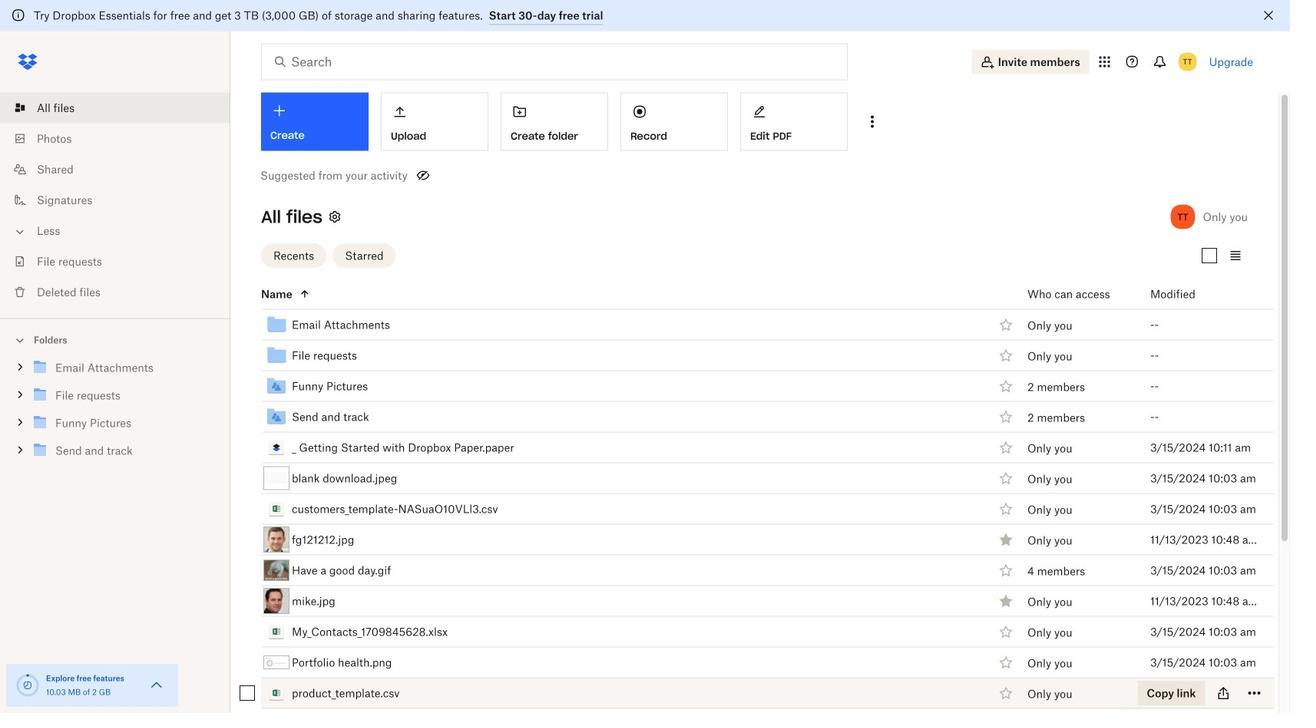 Task type: locate. For each thing, give the bounding box(es) containing it.
/have a good day.gif image
[[263, 560, 290, 582]]

add to starred image for name have a good day.gif, modified 3/15/2024 10:03 am, element
[[997, 562, 1016, 580]]

group
[[0, 351, 230, 476]]

add to starred image for name _ getting started with dropbox paper.paper, modified 3/15/2024 10:11 am, element
[[997, 439, 1016, 457]]

2 remove from starred image from the top
[[997, 592, 1016, 611]]

/portfolio health.png image
[[263, 656, 290, 670]]

name funny pictures, modified 11/13/2023 11:13 am, element
[[227, 371, 1275, 402]]

5 add to starred image from the top
[[997, 500, 1016, 519]]

remove from starred image for the name fg121212.jpg, modified 11/13/2023 10:48 am, element
[[997, 531, 1016, 549]]

5 add to starred image from the top
[[997, 654, 1016, 672]]

add to starred image inside name have a good day.gif, modified 3/15/2024 10:03 am, element
[[997, 562, 1016, 580]]

remove from starred image
[[997, 531, 1016, 549], [997, 592, 1016, 611]]

1 add to starred image from the top
[[997, 408, 1016, 426]]

add to starred image inside the name send and track, modified 3/15/2024 9:47 am, element
[[997, 408, 1016, 426]]

1 add to starred image from the top
[[997, 316, 1016, 334]]

name email attachments, modified 11/13/2023 11:24 am, element
[[227, 310, 1275, 341]]

add to starred image inside name blank download.jpeg, modified 3/15/2024 10:03 am, 'element'
[[997, 469, 1016, 488]]

4 add to starred image from the top
[[997, 623, 1016, 641]]

1 vertical spatial remove from starred image
[[997, 592, 1016, 611]]

2 add to starred image from the top
[[997, 346, 1016, 365]]

add to starred image inside name product_template.csv, modified 3/15/2024 10:03 am, element
[[997, 684, 1016, 703]]

add to starred image inside the name my_contacts_1709845628.xlsx, modified 3/15/2024 10:03 am, element
[[997, 623, 1016, 641]]

/mike.jpg image
[[263, 588, 290, 615]]

add to starred image inside name email attachments, modified 11/13/2023 11:24 am, element
[[997, 316, 1016, 334]]

name fg121212.jpg, modified 11/13/2023 10:48 am, element
[[227, 525, 1275, 556]]

name have a good day.gif, modified 3/15/2024 10:03 am, element
[[227, 556, 1275, 587]]

3 add to starred image from the top
[[997, 377, 1016, 396]]

1 remove from starred image from the top
[[997, 531, 1016, 549]]

add to starred image inside name file requests, modified 12/14/2023 5:10 pm, element
[[997, 346, 1016, 365]]

add to starred image inside name customers_template-nasuao10vll3.csv, modified 3/15/2024 10:03 am, element
[[997, 500, 1016, 519]]

add to starred image
[[997, 408, 1016, 426], [997, 469, 1016, 488], [997, 562, 1016, 580], [997, 623, 1016, 641], [997, 654, 1016, 672], [997, 684, 1016, 703]]

add to starred image inside name funny pictures, modified 11/13/2023 11:13 am, element
[[997, 377, 1016, 396]]

table
[[227, 279, 1275, 714]]

list
[[0, 83, 230, 318]]

2 add to starred image from the top
[[997, 469, 1016, 488]]

name blank download.jpeg, modified 3/15/2024 10:03 am, element
[[227, 464, 1275, 494]]

add to starred image
[[997, 316, 1016, 334], [997, 346, 1016, 365], [997, 377, 1016, 396], [997, 439, 1016, 457], [997, 500, 1016, 519]]

0 vertical spatial remove from starred image
[[997, 531, 1016, 549]]

6 add to starred image from the top
[[997, 684, 1016, 703]]

alert
[[0, 0, 1291, 31]]

dropbox image
[[12, 46, 43, 77]]

name mike.jpg, modified 11/13/2023 10:48 am, element
[[227, 587, 1275, 617]]

less image
[[12, 224, 28, 240]]

add to starred image for name blank download.jpeg, modified 3/15/2024 10:03 am, 'element'
[[997, 469, 1016, 488]]

remove from starred image inside the name fg121212.jpg, modified 11/13/2023 10:48 am, element
[[997, 531, 1016, 549]]

name portfolio health.png, modified 3/15/2024 10:03 am, element
[[227, 648, 1275, 679]]

add to starred image inside name _ getting started with dropbox paper.paper, modified 3/15/2024 10:11 am, element
[[997, 439, 1016, 457]]

Search in folder "Dropbox" text field
[[291, 53, 816, 71]]

list item
[[0, 93, 230, 123]]

4 add to starred image from the top
[[997, 439, 1016, 457]]

name my_contacts_1709845628.xlsx, modified 3/15/2024 10:03 am, element
[[227, 617, 1275, 648]]

/fg121212.jpg image
[[263, 527, 290, 553]]

3 add to starred image from the top
[[997, 562, 1016, 580]]

add to starred image for name file requests, modified 12/14/2023 5:10 pm, element
[[997, 346, 1016, 365]]



Task type: vqa. For each thing, say whether or not it's contained in the screenshot.
Add to Starred image in the Name Email Attachments, Modified 11/13/2023 11:24 Am, element
yes



Task type: describe. For each thing, give the bounding box(es) containing it.
add to starred image for the name send and track, modified 3/15/2024 9:47 am, element
[[997, 408, 1016, 426]]

name customers_template-nasuao10vll3.csv, modified 3/15/2024 10:03 am, element
[[227, 494, 1275, 525]]

name file requests, modified 12/14/2023 5:10 pm, element
[[227, 341, 1275, 371]]

/blank download.jpeg image
[[263, 467, 290, 491]]

name send and track, modified 3/15/2024 9:47 am, element
[[227, 402, 1275, 433]]

add to starred image for name email attachments, modified 11/13/2023 11:24 am, element
[[997, 316, 1016, 334]]

name sandwich signature.pdf, modified 11/13/2023 10:58 am, element
[[227, 709, 1275, 714]]

remove from starred image for 'name mike.jpg, modified 11/13/2023 10:48 am,' "element"
[[997, 592, 1016, 611]]

quota usage progress bar
[[15, 674, 40, 698]]

add to starred image for the name my_contacts_1709845628.xlsx, modified 3/15/2024 10:03 am, element
[[997, 623, 1016, 641]]

quota usage image
[[15, 674, 40, 698]]

folder settings image
[[326, 208, 344, 226]]

name product_template.csv, modified 3/15/2024 10:03 am, element
[[227, 679, 1275, 709]]

name _ getting started with dropbox paper.paper, modified 3/15/2024 10:11 am, element
[[227, 433, 1275, 464]]

add to starred image for name customers_template-nasuao10vll3.csv, modified 3/15/2024 10:03 am, element
[[997, 500, 1016, 519]]

add to starred image for name funny pictures, modified 11/13/2023 11:13 am, element
[[997, 377, 1016, 396]]

add to starred image for name portfolio health.png, modified 3/15/2024 10:03 am, 'element'
[[997, 654, 1016, 672]]

add to starred image for name product_template.csv, modified 3/15/2024 10:03 am, element
[[997, 684, 1016, 703]]



